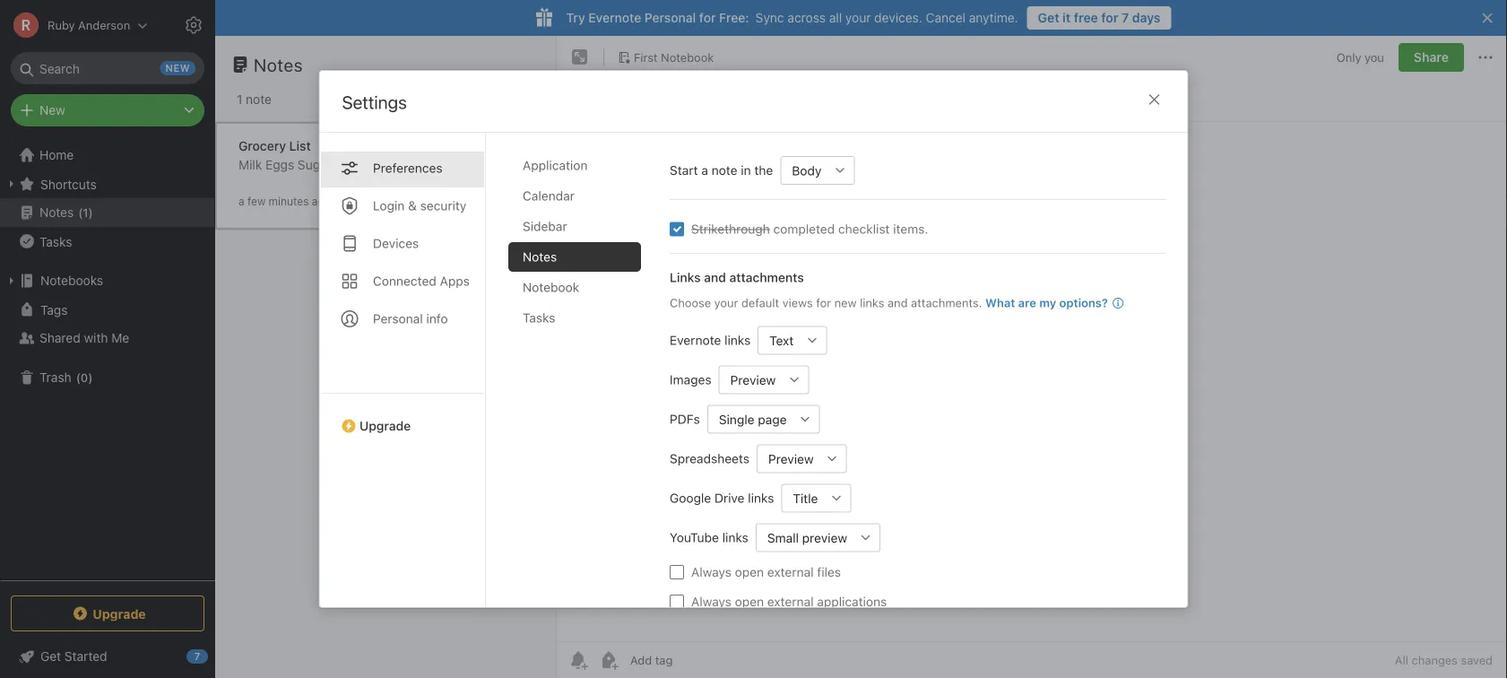 Task type: describe. For each thing, give the bounding box(es) containing it.
all changes saved
[[1396, 653, 1493, 667]]

first
[[634, 50, 658, 64]]

you
[[1365, 50, 1385, 64]]

evernote links
[[670, 333, 750, 348]]

Always open external applications checkbox
[[670, 595, 684, 609]]

completed
[[773, 222, 835, 236]]

application
[[522, 158, 587, 173]]

shortcuts
[[40, 176, 97, 191]]

tree containing home
[[0, 141, 215, 579]]

tasks button
[[0, 227, 214, 256]]

share
[[1414, 50, 1449, 65]]

add a reminder image
[[568, 649, 589, 671]]

saved
[[1462, 653, 1493, 667]]

shared with me
[[39, 331, 129, 345]]

external for files
[[767, 565, 814, 579]]

list
[[289, 139, 311, 153]]

sidebar tab
[[508, 212, 641, 241]]

milk eggs sugar cheese
[[239, 157, 379, 172]]

links
[[670, 270, 701, 285]]

files
[[817, 565, 841, 579]]

0 horizontal spatial your
[[714, 296, 738, 309]]

tags
[[40, 302, 68, 317]]

Select422 checkbox
[[670, 222, 684, 236]]

me
[[111, 331, 129, 345]]

connected apps
[[373, 274, 469, 288]]

devices
[[373, 236, 419, 251]]

notebook inside tab
[[522, 280, 579, 295]]

small preview
[[767, 530, 847, 545]]

links right new
[[860, 296, 884, 309]]

get it free for 7 days button
[[1028, 6, 1172, 30]]

share button
[[1399, 43, 1465, 72]]

in
[[741, 163, 751, 178]]

google drive links
[[670, 491, 774, 505]]

settings image
[[183, 14, 205, 36]]

free
[[1074, 10, 1099, 25]]

close image
[[1144, 89, 1166, 110]]

open for always open external applications
[[735, 594, 764, 609]]

apps
[[440, 274, 469, 288]]

first notebook button
[[612, 45, 721, 70]]

1 horizontal spatial personal
[[645, 10, 696, 25]]

1 horizontal spatial note
[[711, 163, 737, 178]]

notebooks
[[40, 273, 103, 288]]

0 horizontal spatial upgrade button
[[11, 596, 205, 631]]

text button
[[758, 326, 798, 355]]

1 inside notes ( 1 )
[[83, 206, 88, 219]]

Choose default view option for Evernote links field
[[758, 326, 827, 355]]

1 inside note list element
[[237, 92, 242, 107]]

( for trash
[[76, 371, 81, 384]]

title button
[[781, 484, 822, 513]]

links and attachments
[[670, 270, 804, 285]]

body button
[[780, 156, 826, 185]]

always open external files
[[691, 565, 841, 579]]

tab list for application
[[320, 133, 486, 607]]

sync
[[756, 10, 784, 25]]

for for 7
[[1102, 10, 1119, 25]]

preview for images
[[730, 372, 776, 387]]

home link
[[0, 141, 215, 170]]

are
[[1018, 296, 1036, 309]]

Choose default view option for Spreadsheets field
[[757, 444, 847, 473]]

it
[[1063, 10, 1071, 25]]

notebook tab
[[508, 273, 641, 302]]

checklist
[[838, 222, 890, 236]]

attachments.
[[911, 296, 982, 309]]

7
[[1122, 10, 1129, 25]]

ago
[[312, 195, 331, 208]]

applications
[[817, 594, 887, 609]]

views
[[782, 296, 813, 309]]

Search text field
[[23, 52, 192, 84]]

) for trash
[[88, 371, 93, 384]]

links down drive
[[722, 530, 748, 545]]

notes inside tab
[[522, 249, 557, 264]]

0 horizontal spatial and
[[704, 270, 726, 285]]

my
[[1039, 296, 1056, 309]]

preview button for spreadsheets
[[757, 444, 818, 473]]

home
[[39, 148, 74, 162]]

single
[[719, 412, 754, 427]]

always for always open external files
[[691, 565, 731, 579]]

notebooks link
[[0, 266, 214, 295]]

shared
[[39, 331, 80, 345]]

options?
[[1059, 296, 1108, 309]]

new
[[834, 296, 857, 309]]

Choose default view option for PDFs field
[[707, 405, 820, 434]]

personal info
[[373, 311, 448, 326]]

always for always open external applications
[[691, 594, 731, 609]]

Always open external files checkbox
[[670, 565, 684, 579]]

note list element
[[215, 36, 557, 678]]

tab list for start a note in the
[[508, 151, 655, 607]]

application tab
[[508, 151, 641, 180]]

login
[[373, 198, 404, 213]]

cheese
[[335, 157, 379, 172]]

default
[[741, 296, 779, 309]]

changes
[[1412, 653, 1458, 667]]

calendar tab
[[508, 181, 641, 211]]

0 vertical spatial upgrade button
[[320, 393, 485, 440]]

trash
[[39, 370, 72, 385]]

0 vertical spatial a
[[701, 163, 708, 178]]

links right drive
[[748, 491, 774, 505]]

login & security
[[373, 198, 466, 213]]

tasks inside tasks tab
[[522, 310, 555, 325]]

google
[[670, 491, 711, 505]]

title
[[793, 491, 818, 506]]



Task type: vqa. For each thing, say whether or not it's contained in the screenshot.
THE MORE
no



Task type: locate. For each thing, give the bounding box(es) containing it.
1 vertical spatial preview
[[768, 451, 814, 466]]

tab list containing application
[[508, 151, 655, 607]]

for inside button
[[1102, 10, 1119, 25]]

always right 'always open external applications' "checkbox"
[[691, 594, 731, 609]]

images
[[670, 372, 711, 387]]

the
[[754, 163, 773, 178]]

1 horizontal spatial for
[[816, 296, 831, 309]]

0 horizontal spatial notebook
[[522, 280, 579, 295]]

eggs
[[266, 157, 294, 172]]

0 vertical spatial your
[[846, 10, 871, 25]]

with
[[84, 331, 108, 345]]

0 vertical spatial )
[[88, 206, 93, 219]]

notes
[[254, 54, 303, 75], [39, 205, 74, 220], [522, 249, 557, 264]]

0 horizontal spatial note
[[246, 92, 272, 107]]

tab list containing preferences
[[320, 133, 486, 607]]

1 horizontal spatial evernote
[[670, 333, 721, 348]]

( for notes
[[78, 206, 83, 219]]

notes inside tree
[[39, 205, 74, 220]]

1 vertical spatial a
[[239, 195, 245, 208]]

1 vertical spatial (
[[76, 371, 81, 384]]

for for free:
[[700, 10, 716, 25]]

notebook down notes tab
[[522, 280, 579, 295]]

youtube links
[[670, 530, 748, 545]]

body
[[792, 163, 821, 178]]

0 horizontal spatial tab list
[[320, 133, 486, 607]]

tree
[[0, 141, 215, 579]]

note
[[246, 92, 272, 107], [711, 163, 737, 178]]

days
[[1133, 10, 1161, 25]]

external up always open external applications
[[767, 565, 814, 579]]

1 vertical spatial 1
[[83, 206, 88, 219]]

links left text button
[[724, 333, 750, 348]]

2 open from the top
[[735, 594, 764, 609]]

all
[[1396, 653, 1409, 667]]

1 vertical spatial external
[[767, 594, 814, 609]]

expand note image
[[570, 47, 591, 68]]

note up grocery at the top of the page
[[246, 92, 272, 107]]

) inside trash ( 0 )
[[88, 371, 93, 384]]

0 vertical spatial (
[[78, 206, 83, 219]]

for left 7
[[1102, 10, 1119, 25]]

few
[[248, 195, 266, 208]]

evernote down choose
[[670, 333, 721, 348]]

0 vertical spatial note
[[246, 92, 272, 107]]

external
[[767, 565, 814, 579], [767, 594, 814, 609]]

0 vertical spatial preview
[[730, 372, 776, 387]]

(
[[78, 206, 83, 219], [76, 371, 81, 384]]

settings
[[342, 91, 407, 113]]

tasks inside tasks "button"
[[39, 234, 72, 249]]

2 external from the top
[[767, 594, 814, 609]]

notebook inside button
[[661, 50, 714, 64]]

1 up grocery at the top of the page
[[237, 92, 242, 107]]

open up always open external applications
[[735, 565, 764, 579]]

1 vertical spatial always
[[691, 594, 731, 609]]

0 horizontal spatial tasks
[[39, 234, 72, 249]]

notes down shortcuts
[[39, 205, 74, 220]]

devices.
[[875, 10, 923, 25]]

) down shortcuts 'button'
[[88, 206, 93, 219]]

strikethrough
[[691, 222, 770, 236]]

1 vertical spatial )
[[88, 371, 93, 384]]

preview
[[802, 530, 847, 545]]

get it free for 7 days
[[1038, 10, 1161, 25]]

1 vertical spatial tasks
[[522, 310, 555, 325]]

preview button up single page button
[[719, 366, 780, 394]]

0 vertical spatial and
[[704, 270, 726, 285]]

1 always from the top
[[691, 565, 731, 579]]

0 horizontal spatial upgrade
[[93, 606, 146, 621]]

what are my options?
[[985, 296, 1108, 309]]

try
[[566, 10, 585, 25]]

) inside notes ( 1 )
[[88, 206, 93, 219]]

0 vertical spatial preview button
[[719, 366, 780, 394]]

anytime.
[[969, 10, 1019, 25]]

1 vertical spatial upgrade
[[93, 606, 146, 621]]

for left free:
[[700, 10, 716, 25]]

notes tab
[[508, 242, 641, 272]]

cancel
[[926, 10, 966, 25]]

1 horizontal spatial a
[[701, 163, 708, 178]]

preview button up title button
[[757, 444, 818, 473]]

1 horizontal spatial your
[[846, 10, 871, 25]]

attachments
[[729, 270, 804, 285]]

strikethrough completed checklist items.
[[691, 222, 928, 236]]

notes ( 1 )
[[39, 205, 93, 220]]

first notebook
[[634, 50, 714, 64]]

1 vertical spatial upgrade button
[[11, 596, 205, 631]]

1 horizontal spatial 1
[[237, 92, 242, 107]]

notebook right first
[[661, 50, 714, 64]]

Note Editor text field
[[557, 122, 1508, 641]]

for left new
[[816, 296, 831, 309]]

1
[[237, 92, 242, 107], [83, 206, 88, 219]]

shared with me link
[[0, 324, 214, 352]]

0 vertical spatial notes
[[254, 54, 303, 75]]

add tag image
[[598, 649, 620, 671]]

preview for spreadsheets
[[768, 451, 814, 466]]

1 horizontal spatial tasks
[[522, 310, 555, 325]]

0 vertical spatial tasks
[[39, 234, 72, 249]]

only
[[1337, 50, 1362, 64]]

shortcuts button
[[0, 170, 214, 198]]

get
[[1038, 10, 1060, 25]]

notes down sidebar
[[522, 249, 557, 264]]

personal down connected
[[373, 311, 423, 326]]

all
[[829, 10, 842, 25]]

your down links and attachments
[[714, 296, 738, 309]]

( down shortcuts
[[78, 206, 83, 219]]

0
[[81, 371, 88, 384]]

0 vertical spatial personal
[[645, 10, 696, 25]]

( inside notes ( 1 )
[[78, 206, 83, 219]]

personal up first notebook
[[645, 10, 696, 25]]

2 always from the top
[[691, 594, 731, 609]]

upgrade
[[359, 418, 411, 433], [93, 606, 146, 621]]

1 horizontal spatial upgrade
[[359, 418, 411, 433]]

always open external applications
[[691, 594, 887, 609]]

1 vertical spatial personal
[[373, 311, 423, 326]]

open down always open external files
[[735, 594, 764, 609]]

1 horizontal spatial upgrade button
[[320, 393, 485, 440]]

Choose default view option for YouTube links field
[[755, 523, 880, 552]]

1 vertical spatial preview button
[[757, 444, 818, 473]]

page
[[758, 412, 787, 427]]

0 horizontal spatial evernote
[[589, 10, 642, 25]]

start a note in the
[[670, 163, 773, 178]]

0 horizontal spatial personal
[[373, 311, 423, 326]]

( inside trash ( 0 )
[[76, 371, 81, 384]]

2 ) from the top
[[88, 371, 93, 384]]

1 vertical spatial your
[[714, 296, 738, 309]]

2 vertical spatial notes
[[522, 249, 557, 264]]

preview button for images
[[719, 366, 780, 394]]

tags button
[[0, 295, 214, 324]]

your
[[846, 10, 871, 25], [714, 296, 738, 309]]

1 note
[[237, 92, 272, 107]]

0 vertical spatial 1
[[237, 92, 242, 107]]

1 ) from the top
[[88, 206, 93, 219]]

0 vertical spatial always
[[691, 565, 731, 579]]

your right all
[[846, 10, 871, 25]]

and right links
[[704, 270, 726, 285]]

) right trash
[[88, 371, 93, 384]]

items.
[[893, 222, 928, 236]]

0 horizontal spatial for
[[700, 10, 716, 25]]

0 vertical spatial open
[[735, 565, 764, 579]]

1 down shortcuts
[[83, 206, 88, 219]]

text
[[769, 333, 794, 348]]

2 horizontal spatial for
[[1102, 10, 1119, 25]]

a left few
[[239, 195, 245, 208]]

security
[[420, 198, 466, 213]]

youtube
[[670, 530, 719, 545]]

expand notebooks image
[[4, 274, 19, 288]]

) for notes
[[88, 206, 93, 219]]

1 vertical spatial and
[[888, 296, 908, 309]]

open
[[735, 565, 764, 579], [735, 594, 764, 609]]

tab list
[[320, 133, 486, 607], [508, 151, 655, 607]]

sugar
[[298, 157, 332, 172]]

preview up title button
[[768, 451, 814, 466]]

try evernote personal for free: sync across all your devices. cancel anytime.
[[566, 10, 1019, 25]]

new button
[[11, 94, 205, 126]]

Start a new note in the body or title. field
[[780, 156, 855, 185]]

1 open from the top
[[735, 565, 764, 579]]

0 vertical spatial upgrade
[[359, 418, 411, 433]]

tasks tab
[[508, 303, 641, 333]]

calendar
[[522, 188, 574, 203]]

&
[[408, 198, 417, 213]]

2 horizontal spatial notes
[[522, 249, 557, 264]]

1 horizontal spatial notes
[[254, 54, 303, 75]]

Choose default view option for Images field
[[719, 366, 809, 394]]

free:
[[719, 10, 750, 25]]

evernote
[[589, 10, 642, 25], [670, 333, 721, 348]]

1 vertical spatial evernote
[[670, 333, 721, 348]]

1 horizontal spatial notebook
[[661, 50, 714, 64]]

evernote right try
[[589, 10, 642, 25]]

pdfs
[[670, 412, 700, 426]]

drive
[[714, 491, 744, 505]]

notes up 1 note
[[254, 54, 303, 75]]

single page
[[719, 412, 787, 427]]

preview button
[[719, 366, 780, 394], [757, 444, 818, 473]]

0 horizontal spatial a
[[239, 195, 245, 208]]

note window element
[[557, 36, 1508, 678]]

0 horizontal spatial 1
[[83, 206, 88, 219]]

grocery
[[239, 139, 286, 153]]

note left in
[[711, 163, 737, 178]]

1 external from the top
[[767, 565, 814, 579]]

1 horizontal spatial tab list
[[508, 151, 655, 607]]

external down always open external files
[[767, 594, 814, 609]]

sidebar
[[522, 219, 567, 234]]

tasks down notebook tab
[[522, 310, 555, 325]]

open for always open external files
[[735, 565, 764, 579]]

a right start
[[701, 163, 708, 178]]

preview up single page
[[730, 372, 776, 387]]

1 vertical spatial notes
[[39, 205, 74, 220]]

a few minutes ago
[[239, 195, 331, 208]]

None search field
[[23, 52, 192, 84]]

small preview button
[[755, 523, 852, 552]]

tasks down notes ( 1 )
[[39, 234, 72, 249]]

1 vertical spatial notebook
[[522, 280, 579, 295]]

0 vertical spatial external
[[767, 565, 814, 579]]

Choose default view option for Google Drive links field
[[781, 484, 851, 513]]

preview
[[730, 372, 776, 387], [768, 451, 814, 466]]

0 vertical spatial notebook
[[661, 50, 714, 64]]

choose
[[670, 296, 711, 309]]

always right always open external files "checkbox"
[[691, 565, 731, 579]]

1 vertical spatial open
[[735, 594, 764, 609]]

external for applications
[[767, 594, 814, 609]]

single page button
[[707, 405, 791, 434]]

1 vertical spatial note
[[711, 163, 737, 178]]

minutes
[[269, 195, 309, 208]]

start
[[670, 163, 698, 178]]

a
[[701, 163, 708, 178], [239, 195, 245, 208]]

grocery list
[[239, 139, 311, 153]]

notes inside note list element
[[254, 54, 303, 75]]

0 vertical spatial evernote
[[589, 10, 642, 25]]

and left attachments.
[[888, 296, 908, 309]]

0 horizontal spatial notes
[[39, 205, 74, 220]]

1 horizontal spatial and
[[888, 296, 908, 309]]

only you
[[1337, 50, 1385, 64]]

a inside note list element
[[239, 195, 245, 208]]

personal
[[645, 10, 696, 25], [373, 311, 423, 326]]

( right trash
[[76, 371, 81, 384]]

what
[[985, 296, 1015, 309]]

milk
[[239, 157, 262, 172]]

across
[[788, 10, 826, 25]]



